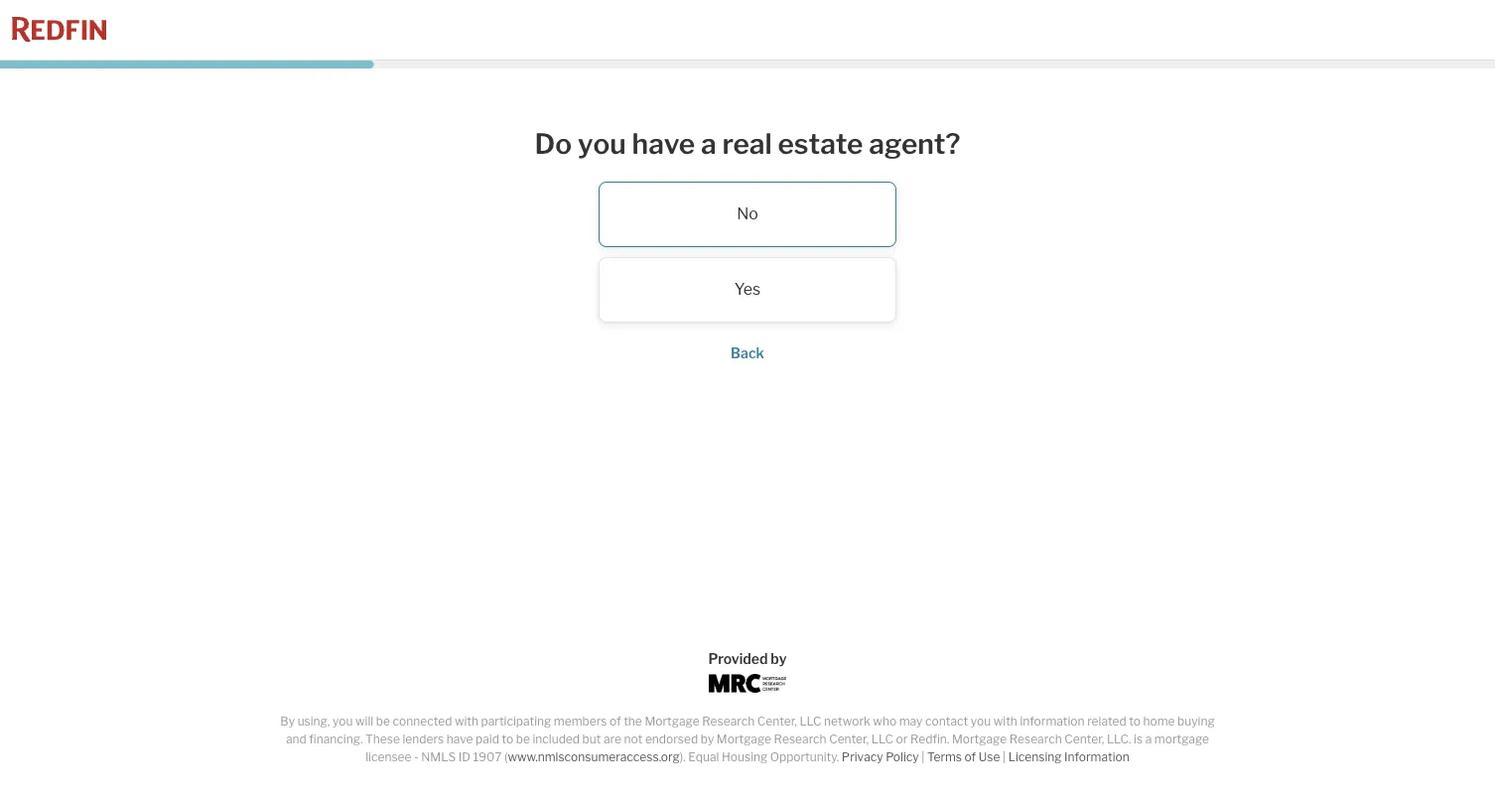 Task type: locate. For each thing, give the bounding box(es) containing it.
you up financing.
[[333, 714, 353, 729]]

licensee
[[366, 750, 412, 765]]

center, down network
[[830, 732, 869, 747]]

policy
[[886, 750, 919, 765]]

0 vertical spatial be
[[376, 714, 390, 729]]

a inside by using, you will be connected with participating members of the mortgage research center, llc network who may contact you with information related to home buying and financing. these lenders have paid to be included but are not endorsed by mortgage research center, llc or redfin. mortgage research center, llc. is a mortgage licensee - nmls id 1907 (
[[1146, 732, 1152, 747]]

1 horizontal spatial |
[[1003, 750, 1006, 765]]

research up housing
[[702, 714, 755, 729]]

privacy policy link
[[842, 750, 919, 765]]

be up these
[[376, 714, 390, 729]]

research up opportunity.
[[774, 732, 827, 747]]

financing.
[[309, 732, 363, 747]]

with up the use on the right bottom
[[994, 714, 1018, 729]]

be
[[376, 714, 390, 729], [516, 732, 530, 747]]

no
[[737, 204, 759, 223]]

terms of use link
[[928, 750, 1001, 765]]

1 horizontal spatial with
[[994, 714, 1018, 729]]

licensing information link
[[1009, 750, 1130, 765]]

www.nmlsconsumeraccess.org link
[[508, 750, 680, 765]]

0 horizontal spatial llc
[[800, 714, 822, 729]]

2 horizontal spatial center,
[[1065, 732, 1105, 747]]

0 horizontal spatial have
[[447, 732, 473, 747]]

0 horizontal spatial a
[[701, 127, 717, 161]]

estate agent?
[[778, 127, 961, 161]]

network
[[825, 714, 871, 729]]

be down 'participating'
[[516, 732, 530, 747]]

0 vertical spatial have
[[632, 127, 695, 161]]

1 horizontal spatial have
[[632, 127, 695, 161]]

have up id
[[447, 732, 473, 747]]

but
[[583, 732, 601, 747]]

center,
[[758, 714, 797, 729], [830, 732, 869, 747], [1065, 732, 1105, 747]]

mortgage up the use on the right bottom
[[952, 732, 1007, 747]]

or
[[896, 732, 908, 747]]

by using, you will be connected with participating members of the mortgage research center, llc network who may contact you with information related to home buying and financing. these lenders have paid to be included but are not endorsed by mortgage research center, llc or redfin. mortgage research center, llc. is a mortgage licensee - nmls id 1907 (
[[280, 714, 1215, 765]]

by up equal
[[701, 732, 714, 747]]

1 vertical spatial a
[[1146, 732, 1152, 747]]

|
[[922, 750, 925, 765], [1003, 750, 1006, 765]]

information
[[1065, 750, 1130, 765]]

0 vertical spatial by
[[771, 651, 787, 667]]

1 vertical spatial have
[[447, 732, 473, 747]]

1 vertical spatial llc
[[872, 732, 894, 747]]

of
[[610, 714, 621, 729], [965, 750, 977, 765]]

0 horizontal spatial |
[[922, 750, 925, 765]]

you
[[578, 127, 626, 161], [333, 714, 353, 729], [971, 714, 992, 729]]

| right the use on the right bottom
[[1003, 750, 1006, 765]]

2 horizontal spatial you
[[971, 714, 992, 729]]

mortgage up endorsed
[[645, 714, 700, 729]]

to
[[1130, 714, 1141, 729], [502, 732, 514, 747]]

llc
[[800, 714, 822, 729], [872, 732, 894, 747]]

center, up opportunity.
[[758, 714, 797, 729]]

to up is
[[1130, 714, 1141, 729]]

mortgage research center image
[[709, 674, 787, 693]]

1 | from the left
[[922, 750, 925, 765]]

| down redfin. at right bottom
[[922, 750, 925, 765]]

center, up information
[[1065, 732, 1105, 747]]

by inside by using, you will be connected with participating members of the mortgage research center, llc network who may contact you with information related to home buying and financing. these lenders have paid to be included but are not endorsed by mortgage research center, llc or redfin. mortgage research center, llc. is a mortgage licensee - nmls id 1907 (
[[701, 732, 714, 747]]

you right do
[[578, 127, 626, 161]]

0 horizontal spatial be
[[376, 714, 390, 729]]

yes
[[735, 280, 761, 299]]

of left the use on the right bottom
[[965, 750, 977, 765]]

0 horizontal spatial by
[[701, 732, 714, 747]]

1 with from the left
[[455, 714, 479, 729]]

(
[[505, 750, 508, 765]]

0 horizontal spatial mortgage
[[645, 714, 700, 729]]

research up "licensing"
[[1010, 732, 1062, 747]]

1 horizontal spatial research
[[774, 732, 827, 747]]

0 horizontal spatial of
[[610, 714, 621, 729]]

research
[[702, 714, 755, 729], [774, 732, 827, 747], [1010, 732, 1062, 747]]

use
[[979, 750, 1001, 765]]

llc up 'privacy policy' link
[[872, 732, 894, 747]]

to up (
[[502, 732, 514, 747]]

have
[[632, 127, 695, 161], [447, 732, 473, 747]]

participating
[[481, 714, 552, 729]]

endorsed
[[646, 732, 698, 747]]

0 vertical spatial to
[[1130, 714, 1141, 729]]

1 vertical spatial by
[[701, 732, 714, 747]]

0 vertical spatial of
[[610, 714, 621, 729]]

have left the real on the top
[[632, 127, 695, 161]]

0 horizontal spatial center,
[[758, 714, 797, 729]]

1 horizontal spatial of
[[965, 750, 977, 765]]

1 horizontal spatial be
[[516, 732, 530, 747]]

related
[[1088, 714, 1127, 729]]

www.nmlsconsumeraccess.org ). equal housing opportunity. privacy policy | terms of use | licensing information
[[508, 750, 1130, 765]]

1 horizontal spatial a
[[1146, 732, 1152, 747]]

1 horizontal spatial center,
[[830, 732, 869, 747]]

1 vertical spatial to
[[502, 732, 514, 747]]

2 | from the left
[[1003, 750, 1006, 765]]

of inside by using, you will be connected with participating members of the mortgage research center, llc network who may contact you with information related to home buying and financing. these lenders have paid to be included but are not endorsed by mortgage research center, llc or redfin. mortgage research center, llc. is a mortgage licensee - nmls id 1907 (
[[610, 714, 621, 729]]

2 with from the left
[[994, 714, 1018, 729]]

1 horizontal spatial mortgage
[[717, 732, 772, 747]]

1 vertical spatial of
[[965, 750, 977, 765]]

a right is
[[1146, 732, 1152, 747]]

information
[[1021, 714, 1085, 729]]

0 vertical spatial llc
[[800, 714, 822, 729]]

with
[[455, 714, 479, 729], [994, 714, 1018, 729]]

you right contact on the right bottom of page
[[971, 714, 992, 729]]

mortgage up housing
[[717, 732, 772, 747]]

by
[[771, 651, 787, 667], [701, 732, 714, 747]]

are
[[604, 732, 622, 747]]

llc up opportunity.
[[800, 714, 822, 729]]

mortgage
[[645, 714, 700, 729], [717, 732, 772, 747], [952, 732, 1007, 747]]

equal
[[689, 750, 720, 765]]

these
[[366, 732, 400, 747]]

of left "the"
[[610, 714, 621, 729]]

1 vertical spatial be
[[516, 732, 530, 747]]

1 horizontal spatial llc
[[872, 732, 894, 747]]

a
[[701, 127, 717, 161], [1146, 732, 1152, 747]]

the
[[624, 714, 643, 729]]

llc.
[[1107, 732, 1132, 747]]

by up mortgage research center image
[[771, 651, 787, 667]]

housing
[[722, 750, 768, 765]]

privacy
[[842, 750, 884, 765]]

terms
[[928, 750, 962, 765]]

a left the real on the top
[[701, 127, 717, 161]]

mortgage
[[1155, 732, 1210, 747]]

back
[[731, 344, 765, 361]]

0 horizontal spatial with
[[455, 714, 479, 729]]

1 horizontal spatial by
[[771, 651, 787, 667]]

id
[[459, 750, 471, 765]]

with up the 'paid' at the left
[[455, 714, 479, 729]]



Task type: describe. For each thing, give the bounding box(es) containing it.
nmls
[[421, 750, 456, 765]]

not
[[624, 732, 643, 747]]

1 horizontal spatial you
[[578, 127, 626, 161]]

-
[[414, 750, 419, 765]]

0 horizontal spatial you
[[333, 714, 353, 729]]

do you have a real estate agent? option group
[[351, 181, 1145, 322]]

licensing
[[1009, 750, 1062, 765]]

provided by
[[709, 651, 787, 667]]

buying
[[1178, 714, 1215, 729]]

and
[[286, 732, 307, 747]]

do you have a real estate agent?
[[535, 127, 961, 161]]

do
[[535, 127, 572, 161]]

0 horizontal spatial research
[[702, 714, 755, 729]]

by
[[280, 714, 295, 729]]

back button
[[731, 344, 765, 361]]

paid
[[476, 732, 500, 747]]

0 horizontal spatial to
[[502, 732, 514, 747]]

members
[[554, 714, 607, 729]]

will
[[356, 714, 374, 729]]

redfin.
[[911, 732, 950, 747]]

).
[[680, 750, 686, 765]]

who
[[873, 714, 897, 729]]

connected
[[393, 714, 452, 729]]

of for members
[[610, 714, 621, 729]]

home
[[1144, 714, 1176, 729]]

lenders
[[403, 732, 444, 747]]

using,
[[298, 714, 330, 729]]

2 horizontal spatial research
[[1010, 732, 1062, 747]]

included
[[533, 732, 580, 747]]

provided
[[709, 651, 768, 667]]

real
[[722, 127, 772, 161]]

0 vertical spatial a
[[701, 127, 717, 161]]

have inside by using, you will be connected with participating members of the mortgage research center, llc network who may contact you with information related to home buying and financing. these lenders have paid to be included but are not endorsed by mortgage research center, llc or redfin. mortgage research center, llc. is a mortgage licensee - nmls id 1907 (
[[447, 732, 473, 747]]

is
[[1134, 732, 1143, 747]]

2 horizontal spatial mortgage
[[952, 732, 1007, 747]]

of for terms
[[965, 750, 977, 765]]

1907
[[473, 750, 502, 765]]

may
[[900, 714, 923, 729]]

www.nmlsconsumeraccess.org
[[508, 750, 680, 765]]

opportunity.
[[771, 750, 840, 765]]

1 horizontal spatial to
[[1130, 714, 1141, 729]]

contact
[[926, 714, 969, 729]]



Task type: vqa. For each thing, say whether or not it's contained in the screenshot.
'TO'
yes



